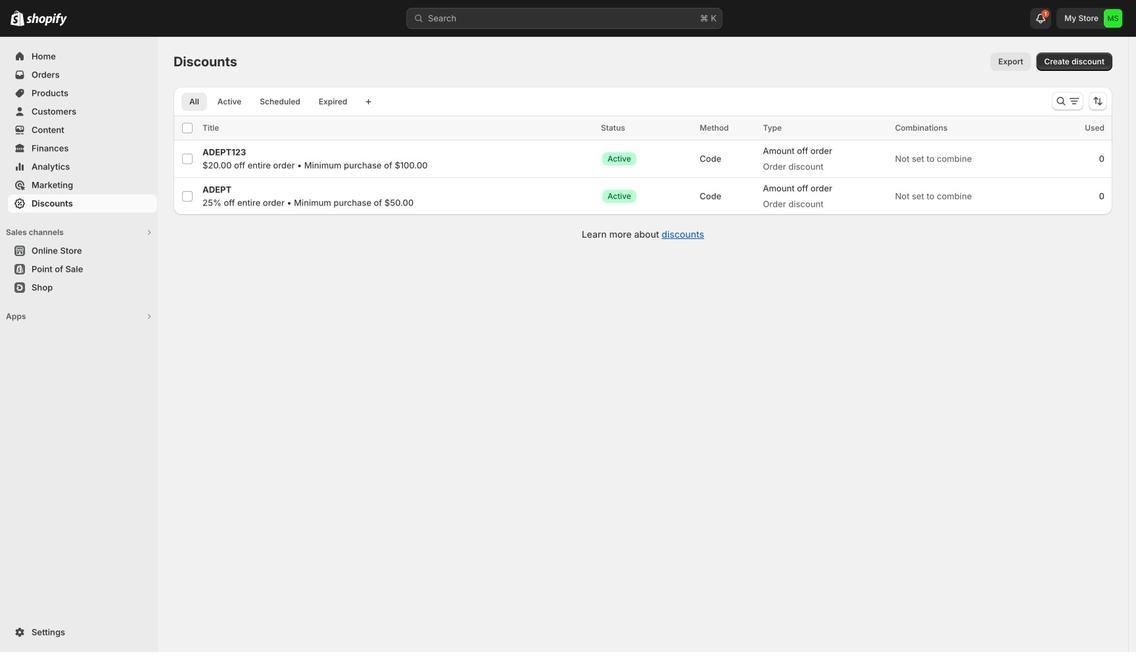 Task type: vqa. For each thing, say whether or not it's contained in the screenshot.
the right Customers
no



Task type: locate. For each thing, give the bounding box(es) containing it.
shopify image
[[26, 13, 67, 26]]

tab list
[[179, 92, 358, 111]]



Task type: describe. For each thing, give the bounding box(es) containing it.
shopify image
[[11, 10, 24, 26]]

my store image
[[1104, 9, 1122, 28]]



